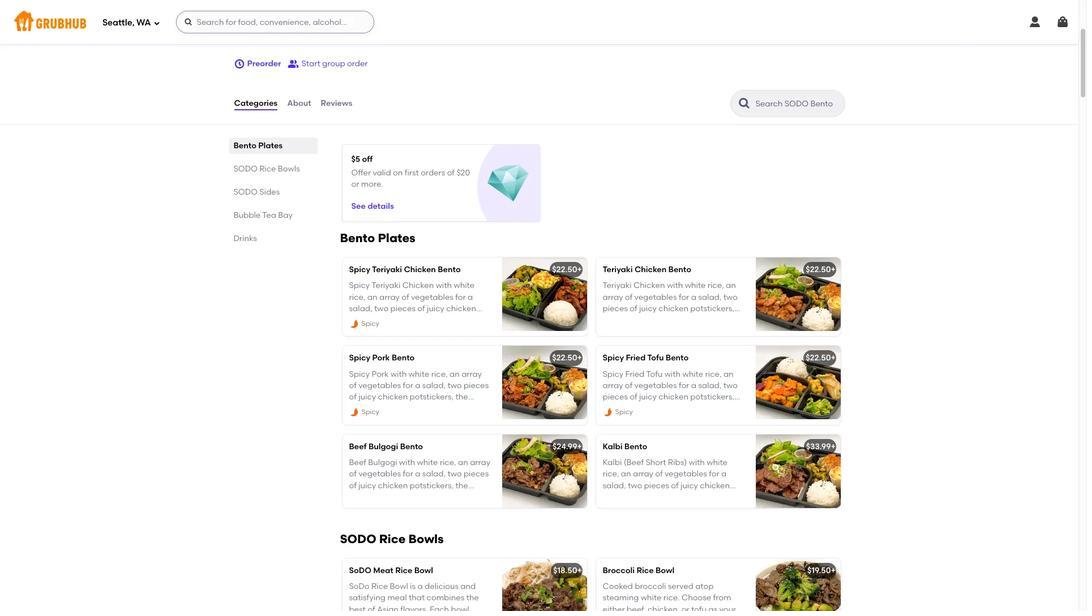 Task type: describe. For each thing, give the bounding box(es) containing it.
sodo for sodo rice bowls tab
[[234, 164, 258, 174]]

salad. for beef bulgogi with white rice, an array of vegetables for a salad, two pieces of juicy chicken potstickers, the tangy-sweet cucumber kimchi and a side of the hawaiian mac salad.
[[448, 504, 472, 514]]

of inside $5 off offer valid on first orders of $20 or more.
[[447, 168, 455, 178]]

an for spicy pork with white rice, an array of vegetables for a salad, two pieces of juicy chicken potstickers, the tangy-sweet cucumber kimchi and a side of the hawaiian mac salad.
[[450, 370, 460, 379]]

$5 off offer valid on first orders of $20 or more.
[[352, 155, 470, 189]]

tea
[[262, 211, 276, 220]]

spicy right spicy icon
[[362, 320, 380, 328]]

sweet for bulgogi
[[375, 493, 398, 503]]

people icon image
[[288, 58, 299, 70]]

+ for 'spicy teriyaki chicken bento' image
[[578, 265, 582, 275]]

spicy pork bento
[[349, 354, 415, 363]]

$22.50 for spicy pork bento
[[553, 354, 578, 363]]

teriyaki chicken bento
[[603, 265, 692, 275]]

cucumber for pork
[[399, 404, 439, 414]]

orders
[[421, 168, 446, 178]]

broccoli rice bowl
[[603, 566, 675, 576]]

+ for sodo meat rice bowl image
[[578, 566, 582, 576]]

bulgogi for with
[[368, 458, 397, 468]]

vegetables for pork
[[359, 381, 401, 391]]

2 bowl from the left
[[656, 566, 675, 576]]

2 teriyaki from the left
[[603, 265, 633, 275]]

rice, for spicy pork bento
[[432, 370, 448, 379]]

sodo rice bowls tab
[[234, 163, 313, 175]]

sodo rice bowls inside tab
[[234, 164, 300, 174]]

spicy image
[[349, 319, 360, 330]]

kimchi for beef bulgogi with white rice, an array of vegetables for a salad, two pieces of juicy chicken potstickers, the tangy-sweet cucumber kimchi and a side of the hawaiian mac salad.
[[441, 493, 466, 503]]

offer
[[352, 168, 371, 178]]

$33.99 +
[[807, 442, 836, 452]]

spicy pork bento image
[[502, 346, 587, 420]]

or inside cooked broccoli served atop steaming white rice. choose from either beef, chicken, or tofu as yo
[[682, 605, 690, 612]]

svg image inside preorder button
[[234, 58, 245, 70]]

sodo sides tab
[[234, 186, 313, 198]]

served
[[668, 582, 694, 592]]

hawaiian for pork
[[391, 416, 428, 425]]

beef bulgogi bento
[[349, 442, 423, 452]]

white inside cooked broccoli served atop steaming white rice. choose from either beef, chicken, or tofu as yo
[[641, 594, 662, 604]]

categories
[[234, 98, 278, 108]]

wa
[[137, 17, 151, 28]]

fried
[[626, 354, 646, 363]]

an for beef bulgogi with white rice, an array of vegetables for a salad, two pieces of juicy chicken potstickers, the tangy-sweet cucumber kimchi and a side of the hawaiian mac salad.
[[458, 458, 468, 468]]

spicy up kalbi bento
[[616, 409, 633, 417]]

bento plates inside tab
[[234, 141, 283, 151]]

kalbi
[[603, 442, 623, 452]]

on
[[393, 168, 403, 178]]

sodo
[[349, 566, 372, 576]]

$18.50 +
[[554, 566, 582, 576]]

+ for beef bulgogi bento image
[[578, 442, 582, 452]]

for for pork
[[403, 381, 414, 391]]

kalbi bento image
[[756, 435, 841, 509]]

potstickers, for spicy pork bento
[[410, 393, 454, 402]]

preorder button
[[234, 54, 281, 74]]

start group order
[[302, 59, 368, 68]]

rice up 'broccoli'
[[637, 566, 654, 576]]

and for beef bulgogi with white rice, an array of vegetables for a salad, two pieces of juicy chicken potstickers, the tangy-sweet cucumber kimchi and a side of the hawaiian mac salad.
[[468, 493, 483, 503]]

bubble tea bay tab
[[234, 210, 313, 222]]

svg image
[[1029, 15, 1043, 29]]

spicy fried tofu bento
[[603, 354, 689, 363]]

spicy up beef bulgogi bento
[[362, 409, 380, 417]]

bay
[[278, 211, 293, 220]]

spicy fried tofu bento image
[[756, 346, 841, 420]]

rice.
[[664, 594, 680, 604]]

$18.50
[[554, 566, 578, 576]]

off
[[362, 155, 373, 164]]

spicy image for spicy fried tofu bento
[[603, 408, 613, 418]]

sides
[[260, 188, 280, 197]]

first
[[405, 168, 419, 178]]

see
[[352, 202, 366, 212]]

main navigation navigation
[[0, 0, 1079, 44]]

salad. for spicy pork with white rice, an array of vegetables for a salad, two pieces of juicy chicken potstickers, the tangy-sweet cucumber kimchi and a side of the hawaiian mac salad.
[[448, 416, 472, 425]]

bulgogi for bento
[[369, 442, 399, 452]]

details
[[368, 202, 394, 212]]

array for beef bulgogi with white rice, an array of vegetables for a salad, two pieces of juicy chicken potstickers, the tangy-sweet cucumber kimchi and a side of the hawaiian mac salad.
[[470, 458, 491, 468]]

categories button
[[234, 83, 278, 124]]

reviews
[[321, 98, 353, 108]]

from
[[714, 594, 732, 604]]

juicy for spicy
[[359, 393, 376, 402]]

delivery
[[234, 24, 265, 34]]

see details
[[352, 202, 394, 212]]

beef bulgogi with white rice, an array of vegetables for a salad, two pieces of juicy chicken potstickers, the tangy-sweet cucumber kimchi and a side of the hawaiian mac salad.
[[349, 458, 491, 514]]

$24.99 +
[[553, 442, 582, 452]]

choose
[[682, 594, 712, 604]]

2 chicken from the left
[[635, 265, 667, 275]]

bento plates tab
[[234, 140, 313, 152]]

seattle, wa
[[103, 17, 151, 28]]

tofu
[[692, 605, 707, 612]]

cooked
[[603, 582, 633, 592]]

mac for spicy pork with white rice, an array of vegetables for a salad, two pieces of juicy chicken potstickers, the tangy-sweet cucumber kimchi and a side of the hawaiian mac salad.
[[429, 416, 446, 425]]

group
[[322, 59, 345, 68]]

bento inside tab
[[234, 141, 257, 151]]

tofu
[[648, 354, 664, 363]]

for for bulgogi
[[403, 470, 414, 480]]

valid
[[373, 168, 391, 178]]

Search for food, convenience, alcohol... search field
[[176, 11, 374, 33]]

pork for with
[[372, 370, 389, 379]]

pork for bento
[[372, 354, 390, 363]]

sodo meat rice bowl
[[349, 566, 433, 576]]

sodo sides
[[234, 188, 280, 197]]

mac for beef bulgogi with white rice, an array of vegetables for a salad, two pieces of juicy chicken potstickers, the tangy-sweet cucumber kimchi and a side of the hawaiian mac salad.
[[429, 504, 446, 514]]

drinks
[[234, 234, 257, 244]]

spicy image for spicy pork bento
[[349, 408, 360, 418]]

about button
[[287, 83, 312, 124]]

cucumber for bulgogi
[[399, 493, 439, 503]]

side for beef bulgogi with white rice, an array of vegetables for a salad, two pieces of juicy chicken potstickers, the tangy-sweet cucumber kimchi and a side of the hawaiian mac salad.
[[349, 504, 365, 514]]

either
[[603, 605, 625, 612]]



Task type: locate. For each thing, give the bounding box(es) containing it.
sodo rice bowls up the sides
[[234, 164, 300, 174]]

1 vertical spatial bowls
[[409, 532, 444, 547]]

a
[[415, 381, 421, 391], [485, 404, 490, 414], [415, 470, 421, 480], [485, 493, 490, 503]]

chicken,
[[648, 605, 680, 612]]

rice
[[260, 164, 276, 174], [380, 532, 406, 547], [396, 566, 413, 576], [637, 566, 654, 576]]

sodo up sodo at the bottom of the page
[[340, 532, 377, 547]]

plates up sodo rice bowls tab
[[259, 141, 283, 151]]

salad. inside beef bulgogi with white rice, an array of vegetables for a salad, two pieces of juicy chicken potstickers, the tangy-sweet cucumber kimchi and a side of the hawaiian mac salad.
[[448, 504, 472, 514]]

tangy-
[[349, 404, 375, 414], [349, 493, 375, 503]]

$20
[[457, 168, 470, 178]]

0 vertical spatial or
[[352, 180, 359, 189]]

1 chicken from the top
[[378, 393, 408, 402]]

1 vertical spatial kimchi
[[441, 493, 466, 503]]

1 hawaiian from the top
[[391, 416, 428, 425]]

kimchi inside spicy pork with white rice, an array of vegetables for a salad, two pieces of juicy chicken potstickers, the tangy-sweet cucumber kimchi and a side of the hawaiian mac salad.
[[441, 404, 466, 414]]

0 vertical spatial sodo rice bowls
[[234, 164, 300, 174]]

drinks tab
[[234, 233, 313, 245]]

with inside beef bulgogi with white rice, an array of vegetables for a salad, two pieces of juicy chicken potstickers, the tangy-sweet cucumber kimchi and a side of the hawaiian mac salad.
[[399, 458, 415, 468]]

1 bulgogi from the top
[[369, 442, 399, 452]]

and
[[468, 404, 483, 414], [468, 493, 483, 503]]

0 horizontal spatial bowl
[[415, 566, 433, 576]]

bento plates up sodo rice bowls tab
[[234, 141, 283, 151]]

white down spicy pork bento
[[409, 370, 430, 379]]

sodo rice bowls up sodo meat rice bowl
[[340, 532, 444, 547]]

steaming
[[603, 594, 639, 604]]

spicy teriyaki chicken bento image
[[502, 258, 587, 331]]

1 vertical spatial pork
[[372, 370, 389, 379]]

0 vertical spatial bulgogi
[[369, 442, 399, 452]]

rice, inside beef bulgogi with white rice, an array of vegetables for a salad, two pieces of juicy chicken potstickers, the tangy-sweet cucumber kimchi and a side of the hawaiian mac salad.
[[440, 458, 457, 468]]

broccoli
[[635, 582, 667, 592]]

pieces for spicy pork with white rice, an array of vegetables for a salad, two pieces of juicy chicken potstickers, the tangy-sweet cucumber kimchi and a side of the hawaiian mac salad.
[[464, 381, 489, 391]]

0 horizontal spatial bowls
[[278, 164, 300, 174]]

rice inside tab
[[260, 164, 276, 174]]

two
[[448, 381, 462, 391], [448, 470, 462, 480]]

1 horizontal spatial spicy image
[[603, 408, 613, 418]]

plates
[[259, 141, 283, 151], [378, 231, 416, 245]]

white inside beef bulgogi with white rice, an array of vegetables for a salad, two pieces of juicy chicken potstickers, the tangy-sweet cucumber kimchi and a side of the hawaiian mac salad.
[[417, 458, 438, 468]]

1 salad, from the top
[[423, 381, 446, 391]]

1 vertical spatial bento plates
[[340, 231, 416, 245]]

for inside beef bulgogi with white rice, an array of vegetables for a salad, two pieces of juicy chicken potstickers, the tangy-sweet cucumber kimchi and a side of the hawaiian mac salad.
[[403, 470, 414, 480]]

sweet up beef bulgogi bento
[[375, 404, 398, 414]]

0 vertical spatial salad,
[[423, 381, 446, 391]]

with for pork
[[391, 370, 407, 379]]

1 chicken from the left
[[404, 265, 436, 275]]

pork up spicy pork with white rice, an array of vegetables for a salad, two pieces of juicy chicken potstickers, the tangy-sweet cucumber kimchi and a side of the hawaiian mac salad. in the bottom left of the page
[[372, 354, 390, 363]]

more.
[[361, 180, 383, 189]]

chicken
[[378, 393, 408, 402], [378, 481, 408, 491]]

1 vertical spatial rice,
[[440, 458, 457, 468]]

1 vegetables from the top
[[359, 381, 401, 391]]

beef
[[349, 442, 367, 452], [349, 458, 367, 468]]

kimchi
[[441, 404, 466, 414], [441, 493, 466, 503]]

juicy inside beef bulgogi with white rice, an array of vegetables for a salad, two pieces of juicy chicken potstickers, the tangy-sweet cucumber kimchi and a side of the hawaiian mac salad.
[[359, 481, 376, 491]]

2 cucumber from the top
[[399, 493, 439, 503]]

tangy- for spicy pork with white rice, an array of vegetables for a salad, two pieces of juicy chicken potstickers, the tangy-sweet cucumber kimchi and a side of the hawaiian mac salad.
[[349, 404, 375, 414]]

sodo up sodo sides
[[234, 164, 258, 174]]

$24.99
[[553, 442, 578, 452]]

bento plates
[[234, 141, 283, 151], [340, 231, 416, 245]]

chicken for bulgogi
[[378, 481, 408, 491]]

pieces for beef bulgogi with white rice, an array of vegetables for a salad, two pieces of juicy chicken potstickers, the tangy-sweet cucumber kimchi and a side of the hawaiian mac salad.
[[464, 470, 489, 480]]

vegetables down beef bulgogi bento
[[359, 470, 401, 480]]

hawaiian
[[391, 416, 428, 425], [391, 504, 428, 514]]

vegetables inside spicy pork with white rice, an array of vegetables for a salad, two pieces of juicy chicken potstickers, the tangy-sweet cucumber kimchi and a side of the hawaiian mac salad.
[[359, 381, 401, 391]]

1 bowl from the left
[[415, 566, 433, 576]]

+ for the spicy pork bento image on the bottom of the page
[[578, 354, 582, 363]]

juicy down beef bulgogi bento
[[359, 481, 376, 491]]

chicken down beef bulgogi bento
[[378, 481, 408, 491]]

vegetables
[[359, 381, 401, 391], [359, 470, 401, 480]]

vegetables down spicy pork bento
[[359, 381, 401, 391]]

1 vertical spatial plates
[[378, 231, 416, 245]]

sweet down beef bulgogi bento
[[375, 493, 398, 503]]

2 hawaiian from the top
[[391, 504, 428, 514]]

with down beef bulgogi bento
[[399, 458, 415, 468]]

side inside beef bulgogi with white rice, an array of vegetables for a salad, two pieces of juicy chicken potstickers, the tangy-sweet cucumber kimchi and a side of the hawaiian mac salad.
[[349, 504, 365, 514]]

plates inside bento plates tab
[[259, 141, 283, 151]]

potstickers, inside beef bulgogi with white rice, an array of vegetables for a salad, two pieces of juicy chicken potstickers, the tangy-sweet cucumber kimchi and a side of the hawaiian mac salad.
[[410, 481, 454, 491]]

0 vertical spatial plates
[[259, 141, 283, 151]]

only
[[267, 24, 283, 34]]

+ for kalbi bento image
[[831, 442, 836, 452]]

1 horizontal spatial bowl
[[656, 566, 675, 576]]

seattle,
[[103, 17, 135, 28]]

2 two from the top
[[448, 470, 462, 480]]

for down beef bulgogi bento
[[403, 470, 414, 480]]

1 vertical spatial hawaiian
[[391, 504, 428, 514]]

min
[[255, 35, 268, 43]]

side
[[349, 416, 365, 425], [349, 504, 365, 514]]

tangy- for beef bulgogi with white rice, an array of vegetables for a salad, two pieces of juicy chicken potstickers, the tangy-sweet cucumber kimchi and a side of the hawaiian mac salad.
[[349, 493, 375, 503]]

see details button
[[352, 197, 394, 217]]

tangy- up beef bulgogi bento
[[349, 404, 375, 414]]

chicken for pork
[[378, 393, 408, 402]]

hawaiian inside spicy pork with white rice, an array of vegetables for a salad, two pieces of juicy chicken potstickers, the tangy-sweet cucumber kimchi and a side of the hawaiian mac salad.
[[391, 416, 428, 425]]

pieces inside beef bulgogi with white rice, an array of vegetables for a salad, two pieces of juicy chicken potstickers, the tangy-sweet cucumber kimchi and a side of the hawaiian mac salad.
[[464, 470, 489, 480]]

1 mac from the top
[[429, 416, 446, 425]]

0 vertical spatial an
[[450, 370, 460, 379]]

0 vertical spatial kimchi
[[441, 404, 466, 414]]

1 vertical spatial beef
[[349, 458, 367, 468]]

1 sweet from the top
[[375, 404, 398, 414]]

1 vertical spatial two
[[448, 470, 462, 480]]

0 vertical spatial and
[[468, 404, 483, 414]]

1 vertical spatial bulgogi
[[368, 458, 397, 468]]

two inside beef bulgogi with white rice, an array of vegetables for a salad, two pieces of juicy chicken potstickers, the tangy-sweet cucumber kimchi and a side of the hawaiian mac salad.
[[448, 470, 462, 480]]

cucumber inside beef bulgogi with white rice, an array of vegetables for a salad, two pieces of juicy chicken potstickers, the tangy-sweet cucumber kimchi and a side of the hawaiian mac salad.
[[399, 493, 439, 503]]

of
[[447, 168, 455, 178], [349, 381, 357, 391], [349, 393, 357, 402], [367, 416, 374, 425], [349, 470, 357, 480], [349, 481, 357, 491], [367, 504, 374, 514]]

beef bulgogi bento image
[[502, 435, 587, 509]]

2 spicy image from the left
[[603, 408, 613, 418]]

with inside spicy pork with white rice, an array of vegetables for a salad, two pieces of juicy chicken potstickers, the tangy-sweet cucumber kimchi and a side of the hawaiian mac salad.
[[391, 370, 407, 379]]

or
[[352, 180, 359, 189], [682, 605, 690, 612]]

about
[[287, 98, 311, 108]]

sweet inside spicy pork with white rice, an array of vegetables for a salad, two pieces of juicy chicken potstickers, the tangy-sweet cucumber kimchi and a side of the hawaiian mac salad.
[[375, 404, 398, 414]]

1 vertical spatial with
[[399, 458, 415, 468]]

bubble
[[234, 211, 261, 220]]

bowl right meat at the bottom left of the page
[[415, 566, 433, 576]]

1 vertical spatial sweet
[[375, 493, 398, 503]]

order
[[347, 59, 368, 68]]

vegetables inside beef bulgogi with white rice, an array of vegetables for a salad, two pieces of juicy chicken potstickers, the tangy-sweet cucumber kimchi and a side of the hawaiian mac salad.
[[359, 470, 401, 480]]

1 potstickers, from the top
[[410, 393, 454, 402]]

salad, for beef bulgogi bento
[[423, 470, 446, 480]]

an inside beef bulgogi with white rice, an array of vegetables for a salad, two pieces of juicy chicken potstickers, the tangy-sweet cucumber kimchi and a side of the hawaiian mac salad.
[[458, 458, 468, 468]]

array for spicy pork with white rice, an array of vegetables for a salad, two pieces of juicy chicken potstickers, the tangy-sweet cucumber kimchi and a side of the hawaiian mac salad.
[[462, 370, 482, 379]]

mac
[[429, 416, 446, 425], [429, 504, 446, 514]]

1 pieces from the top
[[464, 381, 489, 391]]

spicy image up kalbi
[[603, 408, 613, 418]]

spicy teriyaki chicken bento
[[349, 265, 461, 275]]

1 vertical spatial sodo
[[234, 188, 258, 197]]

1 vertical spatial an
[[458, 458, 468, 468]]

$22.50 + for spicy pork bento
[[553, 354, 582, 363]]

0 horizontal spatial teriyaki
[[372, 265, 402, 275]]

0 horizontal spatial plates
[[259, 141, 283, 151]]

1 vertical spatial or
[[682, 605, 690, 612]]

spicy image up beef bulgogi bento
[[349, 408, 360, 418]]

+
[[578, 265, 582, 275], [831, 265, 836, 275], [578, 354, 582, 363], [831, 354, 836, 363], [578, 442, 582, 452], [831, 442, 836, 452], [578, 566, 582, 576], [831, 566, 836, 576]]

start group order button
[[288, 54, 368, 74]]

1 side from the top
[[349, 416, 365, 425]]

2 juicy from the top
[[359, 481, 376, 491]]

for down spicy pork bento
[[403, 381, 414, 391]]

spicy pork with white rice, an array of vegetables for a salad, two pieces of juicy chicken potstickers, the tangy-sweet cucumber kimchi and a side of the hawaiian mac salad.
[[349, 370, 490, 425]]

1 vertical spatial pieces
[[464, 470, 489, 480]]

0 vertical spatial for
[[403, 381, 414, 391]]

reviews button
[[320, 83, 353, 124]]

1 salad. from the top
[[448, 416, 472, 425]]

1 horizontal spatial or
[[682, 605, 690, 612]]

svg image
[[1057, 15, 1070, 29], [184, 18, 193, 27], [153, 20, 160, 26], [234, 58, 245, 70]]

0 horizontal spatial or
[[352, 180, 359, 189]]

0 vertical spatial sweet
[[375, 404, 398, 414]]

1 vertical spatial cucumber
[[399, 493, 439, 503]]

white for beef bulgogi bento
[[417, 458, 438, 468]]

array inside beef bulgogi with white rice, an array of vegetables for a salad, two pieces of juicy chicken potstickers, the tangy-sweet cucumber kimchi and a side of the hawaiian mac salad.
[[470, 458, 491, 468]]

1 horizontal spatial teriyaki
[[603, 265, 633, 275]]

an inside spicy pork with white rice, an array of vegetables for a salad, two pieces of juicy chicken potstickers, the tangy-sweet cucumber kimchi and a side of the hawaiian mac salad.
[[450, 370, 460, 379]]

pieces
[[464, 381, 489, 391], [464, 470, 489, 480]]

pork inside spicy pork with white rice, an array of vegetables for a salad, two pieces of juicy chicken potstickers, the tangy-sweet cucumber kimchi and a side of the hawaiian mac salad.
[[372, 370, 389, 379]]

side inside spicy pork with white rice, an array of vegetables for a salad, two pieces of juicy chicken potstickers, the tangy-sweet cucumber kimchi and a side of the hawaiian mac salad.
[[349, 416, 365, 425]]

bowl up 'broccoli'
[[656, 566, 675, 576]]

with down spicy pork bento
[[391, 370, 407, 379]]

potstickers,
[[410, 393, 454, 402], [410, 481, 454, 491]]

0 horizontal spatial chicken
[[404, 265, 436, 275]]

bubble tea bay
[[234, 211, 293, 220]]

white for spicy pork bento
[[409, 370, 430, 379]]

0 vertical spatial bento plates
[[234, 141, 283, 151]]

chicken down spicy pork bento
[[378, 393, 408, 402]]

sodo inside sodo rice bowls tab
[[234, 164, 258, 174]]

hawaiian inside beef bulgogi with white rice, an array of vegetables for a salad, two pieces of juicy chicken potstickers, the tangy-sweet cucumber kimchi and a side of the hawaiian mac salad.
[[391, 504, 428, 514]]

1 vertical spatial vegetables
[[359, 470, 401, 480]]

1 vertical spatial tangy-
[[349, 493, 375, 503]]

juicy for beef
[[359, 481, 376, 491]]

2 chicken from the top
[[378, 481, 408, 491]]

0 vertical spatial chicken
[[378, 393, 408, 402]]

bowl
[[415, 566, 433, 576], [656, 566, 675, 576]]

0 horizontal spatial spicy image
[[349, 408, 360, 418]]

0 vertical spatial juicy
[[359, 393, 376, 402]]

salad, for spicy pork bento
[[423, 381, 446, 391]]

0 vertical spatial white
[[409, 370, 430, 379]]

sodo
[[234, 164, 258, 174], [234, 188, 258, 197], [340, 532, 377, 547]]

0 vertical spatial sodo
[[234, 164, 258, 174]]

spicy inside spicy pork with white rice, an array of vegetables for a salad, two pieces of juicy chicken potstickers, the tangy-sweet cucumber kimchi and a side of the hawaiian mac salad.
[[349, 370, 370, 379]]

for inside spicy pork with white rice, an array of vegetables for a salad, two pieces of juicy chicken potstickers, the tangy-sweet cucumber kimchi and a side of the hawaiian mac salad.
[[403, 381, 414, 391]]

vegetables for bulgogi
[[359, 470, 401, 480]]

Search SODO Bento search field
[[755, 99, 842, 109]]

bowls down bento plates tab
[[278, 164, 300, 174]]

1 vertical spatial side
[[349, 504, 365, 514]]

broccoli
[[603, 566, 635, 576]]

2 bulgogi from the top
[[368, 458, 397, 468]]

for
[[403, 381, 414, 391], [403, 470, 414, 480]]

salad. inside spicy pork with white rice, an array of vegetables for a salad, two pieces of juicy chicken potstickers, the tangy-sweet cucumber kimchi and a side of the hawaiian mac salad.
[[448, 416, 472, 425]]

$33.99
[[807, 442, 831, 452]]

1 vertical spatial for
[[403, 470, 414, 480]]

0 vertical spatial two
[[448, 381, 462, 391]]

sodo meat rice bowl image
[[502, 559, 587, 612]]

rice,
[[432, 370, 448, 379], [440, 458, 457, 468]]

salad, inside spicy pork with white rice, an array of vegetables for a salad, two pieces of juicy chicken potstickers, the tangy-sweet cucumber kimchi and a side of the hawaiian mac salad.
[[423, 381, 446, 391]]

rice up sodo meat rice bowl
[[380, 532, 406, 547]]

sweet
[[375, 404, 398, 414], [375, 493, 398, 503]]

sweet inside beef bulgogi with white rice, an array of vegetables for a salad, two pieces of juicy chicken potstickers, the tangy-sweet cucumber kimchi and a side of the hawaiian mac salad.
[[375, 493, 398, 503]]

rice, for beef bulgogi bento
[[440, 458, 457, 468]]

kimchi for spicy pork with white rice, an array of vegetables for a salad, two pieces of juicy chicken potstickers, the tangy-sweet cucumber kimchi and a side of the hawaiian mac salad.
[[441, 404, 466, 414]]

2 side from the top
[[349, 504, 365, 514]]

spicy left fried on the bottom
[[603, 354, 624, 363]]

potstickers, for beef bulgogi bento
[[410, 481, 454, 491]]

bento plates down see details button
[[340, 231, 416, 245]]

1 cucumber from the top
[[399, 404, 439, 414]]

2 for from the top
[[403, 470, 414, 480]]

0 vertical spatial bowls
[[278, 164, 300, 174]]

40–55
[[234, 35, 254, 43]]

beef for beef bulgogi with white rice, an array of vegetables for a salad, two pieces of juicy chicken potstickers, the tangy-sweet cucumber kimchi and a side of the hawaiian mac salad.
[[349, 458, 367, 468]]

or down offer
[[352, 180, 359, 189]]

bulgogi up beef bulgogi with white rice, an array of vegetables for a salad, two pieces of juicy chicken potstickers, the tangy-sweet cucumber kimchi and a side of the hawaiian mac salad.
[[369, 442, 399, 452]]

white inside spicy pork with white rice, an array of vegetables for a salad, two pieces of juicy chicken potstickers, the tangy-sweet cucumber kimchi and a side of the hawaiian mac salad.
[[409, 370, 430, 379]]

white down 'broccoli'
[[641, 594, 662, 604]]

$22.50 for spicy fried tofu bento
[[806, 354, 831, 363]]

1 horizontal spatial sodo rice bowls
[[340, 532, 444, 547]]

pieces inside spicy pork with white rice, an array of vegetables for a salad, two pieces of juicy chicken potstickers, the tangy-sweet cucumber kimchi and a side of the hawaiian mac salad.
[[464, 381, 489, 391]]

mac inside spicy pork with white rice, an array of vegetables for a salad, two pieces of juicy chicken potstickers, the tangy-sweet cucumber kimchi and a side of the hawaiian mac salad.
[[429, 416, 446, 425]]

$22.50 for spicy teriyaki chicken bento
[[553, 265, 578, 275]]

array
[[462, 370, 482, 379], [470, 458, 491, 468]]

two for spicy pork with white rice, an array of vegetables for a salad, two pieces of juicy chicken potstickers, the tangy-sweet cucumber kimchi and a side of the hawaiian mac salad.
[[448, 381, 462, 391]]

0 vertical spatial tangy-
[[349, 404, 375, 414]]

1 vertical spatial salad,
[[423, 470, 446, 480]]

2 beef from the top
[[349, 458, 367, 468]]

1 vertical spatial array
[[470, 458, 491, 468]]

1 horizontal spatial plates
[[378, 231, 416, 245]]

start
[[302, 59, 321, 68]]

+ for teriyaki chicken bento image
[[831, 265, 836, 275]]

1 vertical spatial mac
[[429, 504, 446, 514]]

tangy- inside beef bulgogi with white rice, an array of vegetables for a salad, two pieces of juicy chicken potstickers, the tangy-sweet cucumber kimchi and a side of the hawaiian mac salad.
[[349, 493, 375, 503]]

chicken
[[404, 265, 436, 275], [635, 265, 667, 275]]

1 juicy from the top
[[359, 393, 376, 402]]

1 teriyaki from the left
[[372, 265, 402, 275]]

kalbi bento
[[603, 442, 648, 452]]

0 vertical spatial array
[[462, 370, 482, 379]]

1 and from the top
[[468, 404, 483, 414]]

2 kimchi from the top
[[441, 493, 466, 503]]

bulgogi down beef bulgogi bento
[[368, 458, 397, 468]]

+ for broccoli rice bowl image
[[831, 566, 836, 576]]

salad,
[[423, 381, 446, 391], [423, 470, 446, 480]]

meat
[[374, 566, 394, 576]]

0 vertical spatial salad.
[[448, 416, 472, 425]]

with
[[391, 370, 407, 379], [399, 458, 415, 468]]

bento
[[234, 141, 257, 151], [340, 231, 375, 245], [438, 265, 461, 275], [669, 265, 692, 275], [392, 354, 415, 363], [666, 354, 689, 363], [400, 442, 423, 452], [625, 442, 648, 452]]

+ for spicy fried tofu bento image
[[831, 354, 836, 363]]

side for spicy pork with white rice, an array of vegetables for a salad, two pieces of juicy chicken potstickers, the tangy-sweet cucumber kimchi and a side of the hawaiian mac salad.
[[349, 416, 365, 425]]

bowls inside tab
[[278, 164, 300, 174]]

beef,
[[627, 605, 646, 612]]

delivery only 40–55 min
[[234, 24, 283, 43]]

0 vertical spatial side
[[349, 416, 365, 425]]

beef for beef bulgogi bento
[[349, 442, 367, 452]]

and inside beef bulgogi with white rice, an array of vegetables for a salad, two pieces of juicy chicken potstickers, the tangy-sweet cucumber kimchi and a side of the hawaiian mac salad.
[[468, 493, 483, 503]]

1 horizontal spatial chicken
[[635, 265, 667, 275]]

1 spicy image from the left
[[349, 408, 360, 418]]

$19.50 +
[[808, 566, 836, 576]]

sodo inside sodo sides tab
[[234, 188, 258, 197]]

spicy down spicy icon
[[349, 354, 371, 363]]

teriyaki chicken bento image
[[756, 258, 841, 331]]

broccoli rice bowl image
[[756, 559, 841, 612]]

beef inside beef bulgogi with white rice, an array of vegetables for a salad, two pieces of juicy chicken potstickers, the tangy-sweet cucumber kimchi and a side of the hawaiian mac salad.
[[349, 458, 367, 468]]

2 vegetables from the top
[[359, 470, 401, 480]]

0 vertical spatial potstickers,
[[410, 393, 454, 402]]

the
[[456, 393, 468, 402], [376, 416, 389, 425], [456, 481, 468, 491], [376, 504, 389, 514]]

search icon image
[[738, 97, 752, 110]]

1 for from the top
[[403, 381, 414, 391]]

salad, inside beef bulgogi with white rice, an array of vegetables for a salad, two pieces of juicy chicken potstickers, the tangy-sweet cucumber kimchi and a side of the hawaiian mac salad.
[[423, 470, 446, 480]]

1 vertical spatial and
[[468, 493, 483, 503]]

with for bulgogi
[[399, 458, 415, 468]]

kimchi inside beef bulgogi with white rice, an array of vegetables for a salad, two pieces of juicy chicken potstickers, the tangy-sweet cucumber kimchi and a side of the hawaiian mac salad.
[[441, 493, 466, 503]]

atop
[[696, 582, 714, 592]]

2 tangy- from the top
[[349, 493, 375, 503]]

rice, inside spicy pork with white rice, an array of vegetables for a salad, two pieces of juicy chicken potstickers, the tangy-sweet cucumber kimchi and a side of the hawaiian mac salad.
[[432, 370, 448, 379]]

0 vertical spatial with
[[391, 370, 407, 379]]

as
[[709, 605, 718, 612]]

$5
[[352, 155, 361, 164]]

pork down spicy pork bento
[[372, 370, 389, 379]]

2 and from the top
[[468, 493, 483, 503]]

bowls
[[278, 164, 300, 174], [409, 532, 444, 547]]

2 salad. from the top
[[448, 504, 472, 514]]

plates up spicy teriyaki chicken bento
[[378, 231, 416, 245]]

or left tofu
[[682, 605, 690, 612]]

spicy image
[[349, 408, 360, 418], [603, 408, 613, 418]]

0 vertical spatial beef
[[349, 442, 367, 452]]

$22.50 + for spicy teriyaki chicken bento
[[553, 265, 582, 275]]

1 kimchi from the top
[[441, 404, 466, 414]]

spicy down spicy pork bento
[[349, 370, 370, 379]]

0 horizontal spatial bento plates
[[234, 141, 283, 151]]

0 vertical spatial rice,
[[432, 370, 448, 379]]

0 vertical spatial pieces
[[464, 381, 489, 391]]

white down beef bulgogi bento
[[417, 458, 438, 468]]

hawaiian for bulgogi
[[391, 504, 428, 514]]

sweet for pork
[[375, 404, 398, 414]]

1 vertical spatial chicken
[[378, 481, 408, 491]]

chicken inside beef bulgogi with white rice, an array of vegetables for a salad, two pieces of juicy chicken potstickers, the tangy-sweet cucumber kimchi and a side of the hawaiian mac salad.
[[378, 481, 408, 491]]

1 two from the top
[[448, 381, 462, 391]]

chicken inside spicy pork with white rice, an array of vegetables for a salad, two pieces of juicy chicken potstickers, the tangy-sweet cucumber kimchi and a side of the hawaiian mac salad.
[[378, 393, 408, 402]]

0 vertical spatial hawaiian
[[391, 416, 428, 425]]

2 mac from the top
[[429, 504, 446, 514]]

pork
[[372, 354, 390, 363], [372, 370, 389, 379]]

1 vertical spatial salad.
[[448, 504, 472, 514]]

cucumber inside spicy pork with white rice, an array of vegetables for a salad, two pieces of juicy chicken potstickers, the tangy-sweet cucumber kimchi and a side of the hawaiian mac salad.
[[399, 404, 439, 414]]

rice up the sides
[[260, 164, 276, 174]]

sodo up 'bubble'
[[234, 188, 258, 197]]

0 vertical spatial mac
[[429, 416, 446, 425]]

2 pieces from the top
[[464, 470, 489, 480]]

1 vertical spatial white
[[417, 458, 438, 468]]

sodo for sodo sides tab
[[234, 188, 258, 197]]

2 salad, from the top
[[423, 470, 446, 480]]

tangy- inside spicy pork with white rice, an array of vegetables for a salad, two pieces of juicy chicken potstickers, the tangy-sweet cucumber kimchi and a side of the hawaiian mac salad.
[[349, 404, 375, 414]]

0 vertical spatial cucumber
[[399, 404, 439, 414]]

0 vertical spatial vegetables
[[359, 381, 401, 391]]

spicy
[[349, 265, 371, 275], [362, 320, 380, 328], [349, 354, 371, 363], [603, 354, 624, 363], [349, 370, 370, 379], [362, 409, 380, 417], [616, 409, 633, 417]]

potstickers, inside spicy pork with white rice, an array of vegetables for a salad, two pieces of juicy chicken potstickers, the tangy-sweet cucumber kimchi and a side of the hawaiian mac salad.
[[410, 393, 454, 402]]

tangy- down beef bulgogi bento
[[349, 493, 375, 503]]

2 vertical spatial white
[[641, 594, 662, 604]]

two for beef bulgogi with white rice, an array of vegetables for a salad, two pieces of juicy chicken potstickers, the tangy-sweet cucumber kimchi and a side of the hawaiian mac salad.
[[448, 470, 462, 480]]

0 vertical spatial pork
[[372, 354, 390, 363]]

2 vertical spatial sodo
[[340, 532, 377, 547]]

mac inside beef bulgogi with white rice, an array of vegetables for a salad, two pieces of juicy chicken potstickers, the tangy-sweet cucumber kimchi and a side of the hawaiian mac salad.
[[429, 504, 446, 514]]

1 horizontal spatial bowls
[[409, 532, 444, 547]]

array inside spicy pork with white rice, an array of vegetables for a salad, two pieces of juicy chicken potstickers, the tangy-sweet cucumber kimchi and a side of the hawaiian mac salad.
[[462, 370, 482, 379]]

bulgogi
[[369, 442, 399, 452], [368, 458, 397, 468]]

bulgogi inside beef bulgogi with white rice, an array of vegetables for a salad, two pieces of juicy chicken potstickers, the tangy-sweet cucumber kimchi and a side of the hawaiian mac salad.
[[368, 458, 397, 468]]

1 vertical spatial juicy
[[359, 481, 376, 491]]

and inside spicy pork with white rice, an array of vegetables for a salad, two pieces of juicy chicken potstickers, the tangy-sweet cucumber kimchi and a side of the hawaiian mac salad.
[[468, 404, 483, 414]]

2 sweet from the top
[[375, 493, 398, 503]]

and for spicy pork with white rice, an array of vegetables for a salad, two pieces of juicy chicken potstickers, the tangy-sweet cucumber kimchi and a side of the hawaiian mac salad.
[[468, 404, 483, 414]]

1 horizontal spatial bento plates
[[340, 231, 416, 245]]

promo image
[[488, 163, 529, 205]]

teriyaki
[[372, 265, 402, 275], [603, 265, 633, 275]]

spicy up spicy icon
[[349, 265, 371, 275]]

juicy down spicy pork bento
[[359, 393, 376, 402]]

two inside spicy pork with white rice, an array of vegetables for a salad, two pieces of juicy chicken potstickers, the tangy-sweet cucumber kimchi and a side of the hawaiian mac salad.
[[448, 381, 462, 391]]

juicy inside spicy pork with white rice, an array of vegetables for a salad, two pieces of juicy chicken potstickers, the tangy-sweet cucumber kimchi and a side of the hawaiian mac salad.
[[359, 393, 376, 402]]

1 vertical spatial sodo rice bowls
[[340, 532, 444, 547]]

2 potstickers, from the top
[[410, 481, 454, 491]]

$22.50 + for spicy fried tofu bento
[[806, 354, 836, 363]]

bowls up sodo meat rice bowl
[[409, 532, 444, 547]]

juicy
[[359, 393, 376, 402], [359, 481, 376, 491]]

1 vertical spatial potstickers,
[[410, 481, 454, 491]]

cooked broccoli served atop steaming white rice. choose from either beef, chicken, or tofu as yo
[[603, 582, 737, 612]]

0 horizontal spatial sodo rice bowls
[[234, 164, 300, 174]]

rice right meat at the bottom left of the page
[[396, 566, 413, 576]]

1 tangy- from the top
[[349, 404, 375, 414]]

$19.50
[[808, 566, 831, 576]]

preorder
[[247, 59, 281, 68]]

or inside $5 off offer valid on first orders of $20 or more.
[[352, 180, 359, 189]]

1 beef from the top
[[349, 442, 367, 452]]



Task type: vqa. For each thing, say whether or not it's contained in the screenshot.
the Chicken within 'Contains: Pepper Jack, Jalapenos, Creamy Chipotle, Chicken Steak'
no



